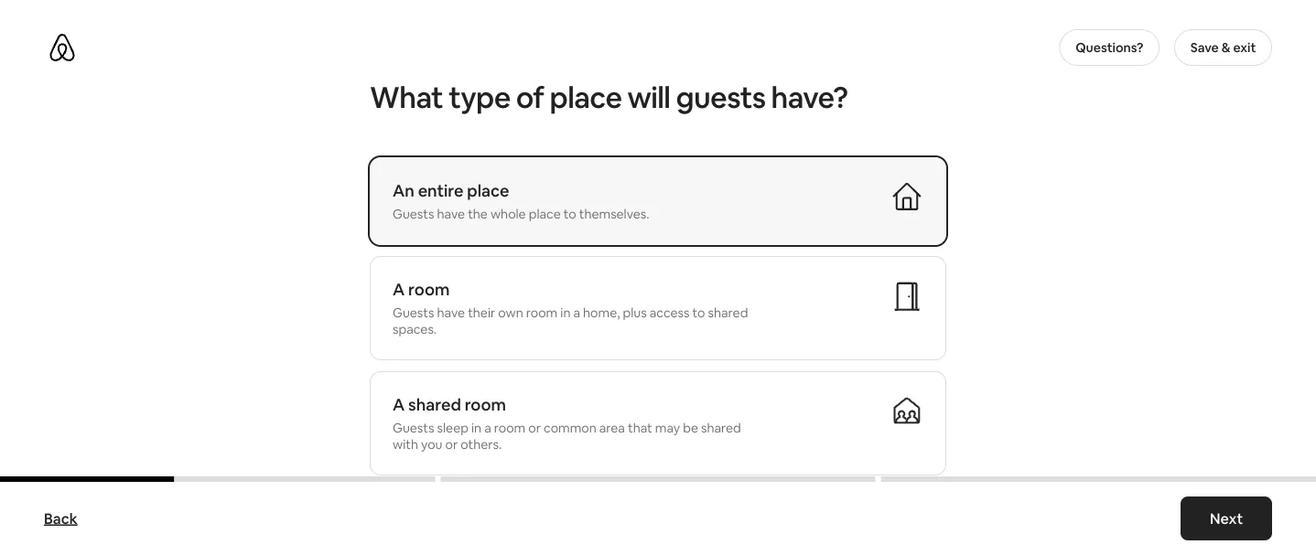 Task type: describe. For each thing, give the bounding box(es) containing it.
home,
[[583, 305, 620, 321]]

a shared room guests sleep in a room or common area that may be shared with you or others.
[[393, 395, 741, 453]]

&
[[1222, 39, 1231, 56]]

room up 'spaces.'
[[408, 279, 450, 301]]

their
[[468, 305, 496, 321]]

a for a room
[[393, 279, 405, 301]]

that
[[628, 420, 653, 437]]

area
[[600, 420, 625, 437]]

a inside the a shared room guests sleep in a room or common area that may be shared with you or others.
[[484, 420, 491, 437]]

have?
[[771, 78, 848, 116]]

back button
[[35, 501, 87, 537]]

1 vertical spatial place
[[467, 180, 510, 202]]

plus
[[623, 305, 647, 321]]

with
[[393, 437, 418, 453]]

shared inside a room guests have their own room in a home, plus access to shared spaces.
[[708, 305, 748, 321]]

room right "own"
[[526, 305, 558, 321]]

in inside a room guests have their own room in a home, plus access to shared spaces.
[[561, 305, 571, 321]]

save & exit button
[[1175, 29, 1273, 66]]

guests for entire
[[393, 206, 434, 222]]

save & exit
[[1191, 39, 1257, 56]]

themselves.
[[579, 206, 650, 222]]

an entire place guests have the whole place to themselves.
[[393, 180, 650, 222]]

common
[[544, 420, 597, 437]]

whole
[[491, 206, 526, 222]]



Task type: vqa. For each thing, say whether or not it's contained in the screenshot.
CLEAR
no



Task type: locate. For each thing, give the bounding box(es) containing it.
0 vertical spatial shared
[[708, 305, 748, 321]]

0 vertical spatial in
[[561, 305, 571, 321]]

shared
[[708, 305, 748, 321], [408, 395, 461, 416], [701, 420, 741, 437]]

0 vertical spatial guests
[[393, 206, 434, 222]]

guests
[[393, 206, 434, 222], [393, 305, 434, 321], [393, 420, 434, 437]]

0 vertical spatial have
[[437, 206, 465, 222]]

in left home,
[[561, 305, 571, 321]]

1 vertical spatial a
[[484, 420, 491, 437]]

a room guests have their own room in a home, plus access to shared spaces.
[[393, 279, 748, 338]]

room
[[408, 279, 450, 301], [526, 305, 558, 321], [465, 395, 506, 416], [494, 420, 526, 437]]

place
[[550, 78, 622, 116], [467, 180, 510, 202], [529, 206, 561, 222]]

to right access
[[693, 305, 705, 321]]

spaces.
[[393, 321, 437, 338]]

entire
[[418, 180, 464, 202]]

a left home,
[[574, 305, 581, 321]]

1 a from the top
[[393, 279, 405, 301]]

next
[[1210, 510, 1243, 528]]

0 horizontal spatial in
[[471, 420, 482, 437]]

room right the sleep
[[494, 420, 526, 437]]

shared up the sleep
[[408, 395, 461, 416]]

others.
[[461, 437, 502, 453]]

a up 'spaces.'
[[393, 279, 405, 301]]

an
[[393, 180, 415, 202]]

have
[[437, 206, 465, 222], [437, 305, 465, 321]]

to left themselves.
[[564, 206, 577, 222]]

a right the sleep
[[484, 420, 491, 437]]

0 vertical spatial place
[[550, 78, 622, 116]]

0 vertical spatial to
[[564, 206, 577, 222]]

1 vertical spatial in
[[471, 420, 482, 437]]

a
[[393, 279, 405, 301], [393, 395, 405, 416]]

have inside a room guests have their own room in a home, plus access to shared spaces.
[[437, 305, 465, 321]]

2 vertical spatial shared
[[701, 420, 741, 437]]

a up with
[[393, 395, 405, 416]]

2 guests from the top
[[393, 305, 434, 321]]

type
[[449, 78, 511, 116]]

a inside the a shared room guests sleep in a room or common area that may be shared with you or others.
[[393, 395, 405, 416]]

the
[[468, 206, 488, 222]]

guests inside the a shared room guests sleep in a room or common area that may be shared with you or others.
[[393, 420, 434, 437]]

shared right be
[[701, 420, 741, 437]]

guests for shared
[[393, 420, 434, 437]]

questions? button
[[1060, 29, 1160, 66]]

1 horizontal spatial a
[[574, 305, 581, 321]]

None button
[[370, 157, 947, 245], [370, 256, 947, 361], [370, 372, 947, 476], [370, 157, 947, 245], [370, 256, 947, 361], [370, 372, 947, 476]]

0 vertical spatial a
[[574, 305, 581, 321]]

guests left their
[[393, 305, 434, 321]]

1 guests from the top
[[393, 206, 434, 222]]

what type of place will guests have?
[[370, 78, 848, 116]]

1 horizontal spatial to
[[693, 305, 705, 321]]

in
[[561, 305, 571, 321], [471, 420, 482, 437]]

in inside the a shared room guests sleep in a room or common area that may be shared with you or others.
[[471, 420, 482, 437]]

to
[[564, 206, 577, 222], [693, 305, 705, 321]]

access
[[650, 305, 690, 321]]

have left their
[[437, 305, 465, 321]]

1 vertical spatial to
[[693, 305, 705, 321]]

questions?
[[1076, 39, 1144, 56]]

will
[[628, 78, 671, 116]]

back
[[44, 510, 77, 528]]

0 horizontal spatial or
[[445, 437, 458, 453]]

option group
[[370, 157, 947, 524]]

place up the
[[467, 180, 510, 202]]

guests
[[676, 78, 766, 116]]

a inside a room guests have their own room in a home, plus access to shared spaces.
[[574, 305, 581, 321]]

3 guests from the top
[[393, 420, 434, 437]]

next button
[[1181, 497, 1273, 541]]

to inside a room guests have their own room in a home, plus access to shared spaces.
[[693, 305, 705, 321]]

0 vertical spatial a
[[393, 279, 405, 301]]

shared right access
[[708, 305, 748, 321]]

1 horizontal spatial in
[[561, 305, 571, 321]]

place right whole
[[529, 206, 561, 222]]

or left common
[[529, 420, 541, 437]]

exit
[[1234, 39, 1257, 56]]

guests inside an entire place guests have the whole place to themselves.
[[393, 206, 434, 222]]

or
[[529, 420, 541, 437], [445, 437, 458, 453]]

2 a from the top
[[393, 395, 405, 416]]

to inside an entire place guests have the whole place to themselves.
[[564, 206, 577, 222]]

or right you
[[445, 437, 458, 453]]

2 vertical spatial place
[[529, 206, 561, 222]]

1 vertical spatial a
[[393, 395, 405, 416]]

1 vertical spatial shared
[[408, 395, 461, 416]]

sleep
[[437, 420, 469, 437]]

what
[[370, 78, 443, 116]]

a
[[574, 305, 581, 321], [484, 420, 491, 437]]

2 vertical spatial guests
[[393, 420, 434, 437]]

2 have from the top
[[437, 305, 465, 321]]

place right 'of' on the left
[[550, 78, 622, 116]]

may
[[655, 420, 680, 437]]

option group containing an entire place
[[370, 157, 947, 524]]

be
[[683, 420, 699, 437]]

1 horizontal spatial or
[[529, 420, 541, 437]]

1 have from the top
[[437, 206, 465, 222]]

1 vertical spatial guests
[[393, 305, 434, 321]]

0 horizontal spatial to
[[564, 206, 577, 222]]

save
[[1191, 39, 1219, 56]]

in right the sleep
[[471, 420, 482, 437]]

a for a shared room
[[393, 395, 405, 416]]

0 horizontal spatial a
[[484, 420, 491, 437]]

of
[[516, 78, 544, 116]]

guests inside a room guests have their own room in a home, plus access to shared spaces.
[[393, 305, 434, 321]]

guests down an
[[393, 206, 434, 222]]

you
[[421, 437, 443, 453]]

room up others.
[[465, 395, 506, 416]]

1 vertical spatial have
[[437, 305, 465, 321]]

guests left the sleep
[[393, 420, 434, 437]]

a inside a room guests have their own room in a home, plus access to shared spaces.
[[393, 279, 405, 301]]

have inside an entire place guests have the whole place to themselves.
[[437, 206, 465, 222]]

have down entire
[[437, 206, 465, 222]]

own
[[498, 305, 523, 321]]



